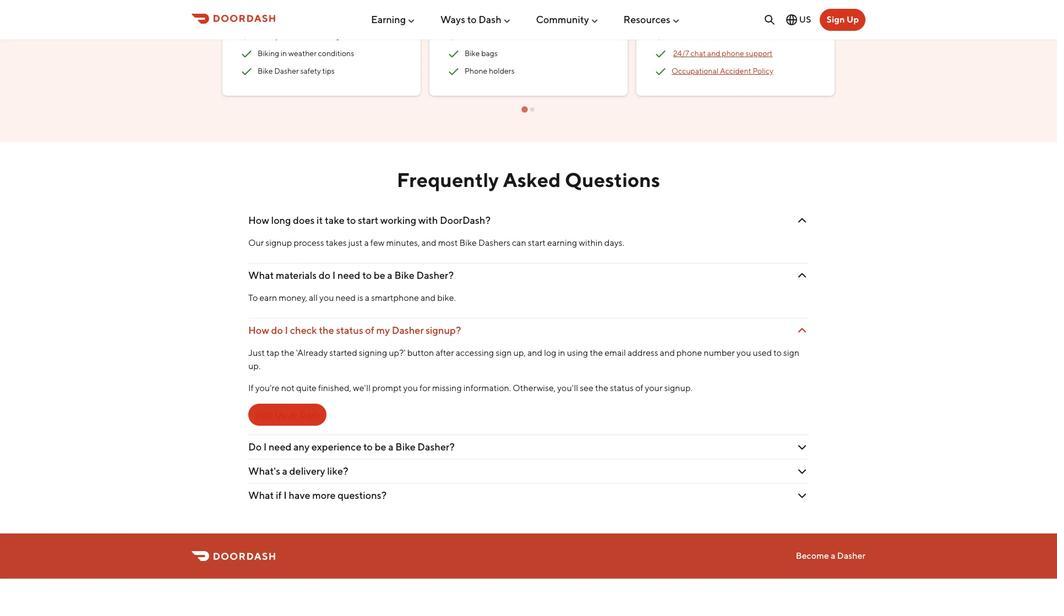 Task type: vqa. For each thing, say whether or not it's contained in the screenshot.
the That
no



Task type: describe. For each thing, give the bounding box(es) containing it.
experience
[[312, 442, 362, 453]]

safedash link
[[673, 31, 706, 40]]

sign for sign up
[[827, 14, 845, 25]]

do i need any experience to be a bike dasher?
[[248, 442, 455, 453]]

below,
[[447, 10, 469, 19]]

more!
[[485, 10, 506, 19]]

safety
[[300, 67, 321, 76]]

minutes,
[[386, 238, 420, 248]]

long
[[271, 215, 291, 226]]

to inside just tap the 'already started signing up?' button after accessing sign up, and log in using the email address and phone number you used to sign up.
[[774, 348, 782, 359]]

to earn money, all you need is a smartphone and bike.
[[248, 293, 459, 303]]

chevron down image for questions?
[[796, 489, 809, 503]]

quite
[[296, 383, 317, 394]]

1 vertical spatial need
[[336, 293, 356, 303]]

check mark image left occupational
[[654, 65, 668, 78]]

button
[[407, 348, 434, 359]]

what if i have more questions?
[[248, 490, 387, 502]]

finished,
[[318, 383, 351, 394]]

and right address
[[660, 348, 675, 359]]

be for need
[[374, 270, 385, 281]]

frequently asked questions
[[397, 168, 660, 191]]

the right see
[[595, 383, 609, 394]]

bike bags
[[465, 49, 499, 58]]

safety with bike dashing
[[258, 31, 340, 40]]

i up to earn money, all you need is a smartphone and bike.
[[333, 270, 336, 281]]

started
[[330, 348, 357, 359]]

1 horizontal spatial start
[[528, 238, 546, 248]]

up for sign up to dash
[[275, 410, 287, 420]]

my
[[376, 325, 390, 337]]

do
[[248, 442, 262, 453]]

holders
[[489, 67, 515, 76]]

policy
[[753, 67, 774, 76]]

us
[[799, 14, 811, 25]]

sign up to dash
[[255, 410, 320, 420]]

tips inside tips to learn about:
[[389, 0, 402, 8]]

1 horizontal spatial do
[[319, 270, 331, 281]]

and right up,
[[528, 348, 543, 359]]

up for sign up
[[847, 14, 859, 25]]

a right experience
[[388, 442, 394, 453]]

2 vertical spatial you
[[403, 383, 418, 394]]

dasher inside know before you go region
[[274, 67, 299, 76]]

globe line image
[[785, 13, 798, 26]]

dasher? for what materials do i need to be a bike dasher?
[[417, 270, 454, 281]]

used
[[753, 348, 772, 359]]

sign up button
[[820, 9, 866, 31]]

days.
[[605, 238, 624, 248]]

number
[[704, 348, 735, 359]]

materials
[[276, 270, 317, 281]]

how for how do i check the status of my dasher signup?
[[248, 325, 269, 337]]

money,
[[279, 293, 307, 303]]

does
[[293, 215, 315, 226]]

1 vertical spatial tips
[[322, 67, 335, 76]]

you're
[[255, 383, 280, 394]]

sign up
[[827, 14, 859, 25]]

chevron down image for status
[[796, 324, 809, 337]]

after
[[436, 348, 454, 359]]

bike.
[[437, 293, 456, 303]]

our signup process takes just a few minutes, and most bike dashers can start earning within days.
[[248, 238, 624, 248]]

up?'
[[389, 348, 406, 359]]

take
[[325, 215, 345, 226]]

1 horizontal spatial dasher
[[392, 325, 424, 337]]

address
[[628, 348, 658, 359]]

occupational
[[672, 67, 719, 76]]

conditions
[[318, 49, 354, 58]]

with inside know before you go region
[[281, 31, 296, 40]]

select a slide to show tab list
[[218, 104, 839, 113]]

what for what if i have more questions?
[[248, 490, 274, 502]]

what materials do i need to be a bike dasher?
[[248, 270, 454, 281]]

a right the is
[[365, 293, 370, 303]]

our
[[248, 238, 264, 248]]

signing
[[359, 348, 387, 359]]

information.
[[464, 383, 511, 394]]

like
[[575, 0, 587, 8]]

to right experience
[[364, 442, 373, 453]]

1 horizontal spatial status
[[610, 383, 634, 394]]

support
[[746, 49, 773, 58]]

to down not
[[289, 410, 298, 420]]

0 vertical spatial need
[[338, 270, 361, 281]]

the right check
[[319, 325, 334, 337]]

dashing
[[313, 31, 340, 40]]

asked
[[503, 168, 561, 191]]

process
[[294, 238, 324, 248]]

you inside just tap the 'already started signing up?' button after accessing sign up, and log in using the email address and phone number you used to sign up.
[[737, 348, 751, 359]]

earning
[[547, 238, 577, 248]]

become a dasher
[[796, 551, 866, 562]]

check
[[290, 325, 317, 337]]

resources
[[624, 14, 671, 25]]

biking
[[258, 49, 279, 58]]

1 vertical spatial of
[[636, 383, 643, 394]]

helmets
[[465, 31, 494, 40]]

what's a delivery like?
[[248, 466, 348, 478]]

phone
[[465, 67, 488, 76]]

the right using
[[590, 348, 603, 359]]

using
[[567, 348, 588, 359]]

0 horizontal spatial do
[[271, 325, 283, 337]]

otherwise,
[[513, 383, 556, 394]]

bike
[[297, 31, 312, 40]]

0 horizontal spatial you
[[319, 293, 334, 303]]

earning
[[371, 14, 406, 25]]

become a dasher link
[[796, 551, 866, 562]]

tips to learn about:
[[240, 0, 402, 19]]

what's
[[248, 466, 280, 478]]

signup?
[[426, 325, 461, 337]]

how for how long does it take to start working with doordash?
[[248, 215, 269, 226]]

check mark image for safety with bike dashing
[[240, 30, 253, 43]]

to up the helmets
[[467, 14, 477, 25]]

become
[[796, 551, 829, 562]]

i left check
[[285, 325, 288, 337]]

and left 'bike.'
[[421, 293, 436, 303]]



Task type: locate. For each thing, give the bounding box(es) containing it.
to right take
[[347, 215, 356, 226]]

to left learn
[[240, 10, 247, 19]]

the right like
[[588, 0, 600, 8]]

check mark image left biking
[[240, 47, 253, 60]]

prompt
[[372, 383, 402, 394]]

check mark image
[[240, 30, 253, 43], [447, 30, 460, 43], [240, 47, 253, 60], [654, 65, 668, 78]]

2 horizontal spatial dasher
[[837, 551, 866, 562]]

0 vertical spatial be
[[374, 270, 385, 281]]

1 horizontal spatial tips
[[389, 0, 402, 8]]

need left the is
[[336, 293, 356, 303]]

delivery
[[289, 466, 325, 478]]

0 vertical spatial of
[[365, 325, 374, 337]]

and
[[471, 10, 484, 19], [708, 49, 721, 58], [422, 238, 437, 248], [421, 293, 436, 303], [528, 348, 543, 359], [660, 348, 675, 359]]

need
[[338, 270, 361, 281], [336, 293, 356, 303], [269, 442, 292, 453]]

with up our signup process takes just a few minutes, and most bike dashers can start earning within days.
[[418, 215, 438, 226]]

1 chevron down image from the top
[[796, 324, 809, 337]]

in inside know before you go region
[[281, 49, 287, 58]]

2 chevron down image from the top
[[796, 269, 809, 282]]

if
[[248, 383, 254, 394]]

and left most
[[422, 238, 437, 248]]

most
[[438, 238, 458, 248]]

0 horizontal spatial sign
[[496, 348, 512, 359]]

status
[[336, 325, 363, 337], [610, 383, 634, 394]]

0 vertical spatial with
[[281, 31, 296, 40]]

1 horizontal spatial dash
[[479, 14, 502, 25]]

up down not
[[275, 410, 287, 420]]

1 horizontal spatial sign
[[784, 348, 800, 359]]

1 chevron down image from the top
[[796, 214, 809, 227]]

working
[[380, 215, 416, 226]]

2 vertical spatial need
[[269, 442, 292, 453]]

2 chevron down image from the top
[[796, 441, 809, 454]]

questions?
[[338, 490, 387, 502]]

sign down "you're"
[[255, 410, 273, 420]]

phone inside know before you go region
[[722, 49, 744, 58]]

0 horizontal spatial with
[[281, 31, 296, 40]]

bike
[[465, 49, 480, 58], [258, 67, 273, 76], [460, 238, 477, 248], [395, 270, 415, 281], [396, 442, 416, 453]]

check mark image left safety
[[240, 30, 253, 43]]

you left 'used'
[[737, 348, 751, 359]]

occupational accident policy
[[672, 67, 774, 76]]

0 vertical spatial status
[[336, 325, 363, 337]]

few
[[371, 238, 385, 248]]

what left if
[[248, 490, 274, 502]]

questions
[[565, 168, 660, 191]]

up inside sign up to dash link
[[275, 410, 287, 420]]

i
[[333, 270, 336, 281], [285, 325, 288, 337], [264, 442, 267, 453], [284, 490, 287, 502]]

dash up the helmets
[[479, 14, 502, 25]]

2 what from the top
[[248, 490, 274, 502]]

1 vertical spatial dash
[[299, 410, 320, 420]]

with left bike at the left of page
[[281, 31, 296, 40]]

the inside like the below, and more!
[[588, 0, 600, 8]]

0 horizontal spatial up
[[275, 410, 287, 420]]

check mark image
[[654, 30, 668, 43], [861, 30, 875, 43], [447, 47, 460, 60], [654, 47, 668, 60], [240, 65, 253, 78], [447, 65, 460, 78]]

3 chevron down image from the top
[[796, 465, 809, 478]]

1 vertical spatial phone
[[677, 348, 702, 359]]

you'll
[[558, 383, 578, 394]]

1 vertical spatial in
[[558, 348, 565, 359]]

status left your
[[610, 383, 634, 394]]

and left more!
[[471, 10, 484, 19]]

of
[[365, 325, 374, 337], [636, 383, 643, 394]]

1 horizontal spatial up
[[847, 14, 859, 25]]

1 vertical spatial how
[[248, 325, 269, 337]]

0 vertical spatial dasher
[[274, 67, 299, 76]]

the
[[588, 0, 600, 8], [319, 325, 334, 337], [281, 348, 294, 359], [590, 348, 603, 359], [595, 383, 609, 394]]

0 vertical spatial what
[[248, 270, 274, 281]]

do up "tap"
[[271, 325, 283, 337]]

1 horizontal spatial sign
[[827, 14, 845, 25]]

dasher down 'weather'
[[274, 67, 299, 76]]

you right all
[[319, 293, 334, 303]]

ways to dash
[[441, 14, 502, 25]]

24/7 chat and phone support link
[[673, 49, 773, 58]]

if
[[276, 490, 282, 502]]

1 horizontal spatial you
[[403, 383, 418, 394]]

1 vertical spatial start
[[528, 238, 546, 248]]

to up the is
[[363, 270, 372, 281]]

what up earn
[[248, 270, 274, 281]]

24/7
[[673, 49, 689, 58]]

safedash
[[673, 31, 706, 40]]

be right experience
[[375, 442, 386, 453]]

of left your
[[636, 383, 643, 394]]

chevron down image for to
[[796, 441, 809, 454]]

dash inside 'ways to dash' link
[[479, 14, 502, 25]]

know before you go region
[[218, 0, 1057, 113]]

0 horizontal spatial phone
[[677, 348, 702, 359]]

in inside just tap the 'already started signing up?' button after accessing sign up, and log in using the email address and phone number you used to sign up.
[[558, 348, 565, 359]]

status up started
[[336, 325, 363, 337]]

chat
[[691, 49, 706, 58]]

can
[[512, 238, 526, 248]]

sign left up,
[[496, 348, 512, 359]]

tips right safety
[[322, 67, 335, 76]]

2 horizontal spatial you
[[737, 348, 751, 359]]

0 vertical spatial sign
[[827, 14, 845, 25]]

up.
[[248, 361, 261, 372]]

dasher inside 'link'
[[837, 551, 866, 562]]

0 vertical spatial dasher?
[[417, 270, 454, 281]]

tap
[[267, 348, 280, 359]]

to
[[248, 293, 258, 303]]

sign for sign up to dash
[[255, 410, 273, 420]]

dash down quite
[[299, 410, 320, 420]]

i right "do"
[[264, 442, 267, 453]]

phone left number
[[677, 348, 702, 359]]

how
[[248, 215, 269, 226], [248, 325, 269, 337]]

dasher right my
[[392, 325, 424, 337]]

sign right 'used'
[[784, 348, 800, 359]]

how up just on the bottom left of page
[[248, 325, 269, 337]]

phone up accident
[[722, 49, 744, 58]]

do right materials
[[319, 270, 331, 281]]

how do i check the status of my dasher signup?
[[248, 325, 461, 337]]

signup.
[[664, 383, 693, 394]]

chevron down image for dasher?
[[796, 269, 809, 282]]

have
[[289, 490, 310, 502]]

1 vertical spatial status
[[610, 383, 634, 394]]

a
[[364, 238, 369, 248], [387, 270, 393, 281], [365, 293, 370, 303], [388, 442, 394, 453], [282, 466, 288, 478], [831, 551, 836, 562]]

0 horizontal spatial sign
[[255, 410, 273, 420]]

4 chevron down image from the top
[[796, 489, 809, 503]]

like?
[[327, 466, 348, 478]]

be up smartphone
[[374, 270, 385, 281]]

phone holders
[[465, 67, 515, 76]]

accessing
[[456, 348, 494, 359]]

2 sign from the left
[[784, 348, 800, 359]]

1 how from the top
[[248, 215, 269, 226]]

sign right us
[[827, 14, 845, 25]]

up inside sign up button
[[847, 14, 859, 25]]

more
[[312, 490, 336, 502]]

for
[[420, 383, 431, 394]]

0 vertical spatial in
[[281, 49, 287, 58]]

1 vertical spatial be
[[375, 442, 386, 453]]

0 vertical spatial how
[[248, 215, 269, 226]]

chevron down image for doordash?
[[796, 214, 809, 227]]

bike dasher safety tips
[[258, 67, 335, 76]]

start right can in the left top of the page
[[528, 238, 546, 248]]

not
[[281, 383, 295, 394]]

to right 'used'
[[774, 348, 782, 359]]

1 horizontal spatial phone
[[722, 49, 744, 58]]

you left for
[[403, 383, 418, 394]]

how long does it take to start working with doordash?
[[248, 215, 491, 226]]

sign inside button
[[827, 14, 845, 25]]

1 vertical spatial you
[[737, 348, 751, 359]]

see
[[580, 383, 594, 394]]

a up smartphone
[[387, 270, 393, 281]]

weather
[[289, 49, 317, 58]]

0 horizontal spatial status
[[336, 325, 363, 337]]

0 vertical spatial phone
[[722, 49, 744, 58]]

like the below, and more!
[[447, 0, 600, 19]]

1 vertical spatial sign
[[255, 410, 273, 420]]

smartphone
[[371, 293, 419, 303]]

missing
[[432, 383, 462, 394]]

0 horizontal spatial start
[[358, 215, 379, 226]]

tips up earning link
[[389, 0, 402, 8]]

in right biking
[[281, 49, 287, 58]]

if you're not quite finished, we'll prompt you for missing information. otherwise, you'll see the status of your signup.
[[248, 383, 693, 394]]

0 vertical spatial start
[[358, 215, 379, 226]]

chevron down image
[[796, 324, 809, 337], [796, 441, 809, 454], [796, 465, 809, 478], [796, 489, 809, 503]]

log
[[544, 348, 557, 359]]

check mark image for helmets
[[447, 30, 460, 43]]

2 vertical spatial dasher
[[837, 551, 866, 562]]

you
[[319, 293, 334, 303], [737, 348, 751, 359], [403, 383, 418, 394]]

'already
[[296, 348, 328, 359]]

1 vertical spatial dasher
[[392, 325, 424, 337]]

learn
[[249, 10, 266, 19]]

bags
[[481, 49, 498, 58]]

2 how from the top
[[248, 325, 269, 337]]

0 horizontal spatial tips
[[322, 67, 335, 76]]

up right us
[[847, 14, 859, 25]]

0 horizontal spatial in
[[281, 49, 287, 58]]

and right chat
[[708, 49, 721, 58]]

dasher? for do i need any experience to be a bike dasher?
[[418, 442, 455, 453]]

check mark image down the ways
[[447, 30, 460, 43]]

dash inside sign up to dash link
[[299, 410, 320, 420]]

community link
[[536, 9, 599, 30]]

1 sign from the left
[[496, 348, 512, 359]]

your
[[645, 383, 663, 394]]

earn
[[260, 293, 277, 303]]

within
[[579, 238, 603, 248]]

and inside like the below, and more!
[[471, 10, 484, 19]]

a right what's at the bottom
[[282, 466, 288, 478]]

0 horizontal spatial dash
[[299, 410, 320, 420]]

phone inside just tap the 'already started signing up?' button after accessing sign up, and log in using the email address and phone number you used to sign up.
[[677, 348, 702, 359]]

need left any
[[269, 442, 292, 453]]

1 vertical spatial what
[[248, 490, 274, 502]]

0 vertical spatial up
[[847, 14, 859, 25]]

0 horizontal spatial dasher
[[274, 67, 299, 76]]

a inside 'link'
[[831, 551, 836, 562]]

a left few
[[364, 238, 369, 248]]

just tap the 'already started signing up?' button after accessing sign up, and log in using the email address and phone number you used to sign up.
[[248, 348, 800, 372]]

to inside tips to learn about:
[[240, 10, 247, 19]]

dasher right become
[[837, 551, 866, 562]]

biking in weather conditions
[[258, 49, 354, 58]]

how left 'long'
[[248, 215, 269, 226]]

all
[[309, 293, 318, 303]]

0 vertical spatial dash
[[479, 14, 502, 25]]

check mark image for biking in weather conditions
[[240, 47, 253, 60]]

chevron down image
[[796, 214, 809, 227], [796, 269, 809, 282]]

what for what materials do i need to be a bike dasher?
[[248, 270, 274, 281]]

1 vertical spatial with
[[418, 215, 438, 226]]

1 vertical spatial do
[[271, 325, 283, 337]]

1 horizontal spatial of
[[636, 383, 643, 394]]

1 vertical spatial up
[[275, 410, 287, 420]]

need up to earn money, all you need is a smartphone and bike.
[[338, 270, 361, 281]]

earning link
[[371, 9, 416, 30]]

start up few
[[358, 215, 379, 226]]

up,
[[514, 348, 526, 359]]

i right if
[[284, 490, 287, 502]]

it
[[317, 215, 323, 226]]

of left my
[[365, 325, 374, 337]]

about:
[[267, 10, 289, 19]]

1 what from the top
[[248, 270, 274, 281]]

in right log
[[558, 348, 565, 359]]

start
[[358, 215, 379, 226], [528, 238, 546, 248]]

community
[[536, 14, 589, 25]]

accident
[[720, 67, 752, 76]]

1 vertical spatial chevron down image
[[796, 269, 809, 282]]

1 horizontal spatial in
[[558, 348, 565, 359]]

0 vertical spatial tips
[[389, 0, 402, 8]]

we'll
[[353, 383, 371, 394]]

is
[[358, 293, 363, 303]]

1 horizontal spatial with
[[418, 215, 438, 226]]

to
[[240, 10, 247, 19], [467, 14, 477, 25], [347, 215, 356, 226], [363, 270, 372, 281], [774, 348, 782, 359], [289, 410, 298, 420], [364, 442, 373, 453]]

the right "tap"
[[281, 348, 294, 359]]

0 horizontal spatial of
[[365, 325, 374, 337]]

0 vertical spatial you
[[319, 293, 334, 303]]

takes
[[326, 238, 347, 248]]

a right become
[[831, 551, 836, 562]]

doordash?
[[440, 215, 491, 226]]

0 vertical spatial do
[[319, 270, 331, 281]]

1 vertical spatial dasher?
[[418, 442, 455, 453]]

be for experience
[[375, 442, 386, 453]]

0 vertical spatial chevron down image
[[796, 214, 809, 227]]

dasher
[[274, 67, 299, 76], [392, 325, 424, 337], [837, 551, 866, 562]]

just
[[348, 238, 363, 248]]



